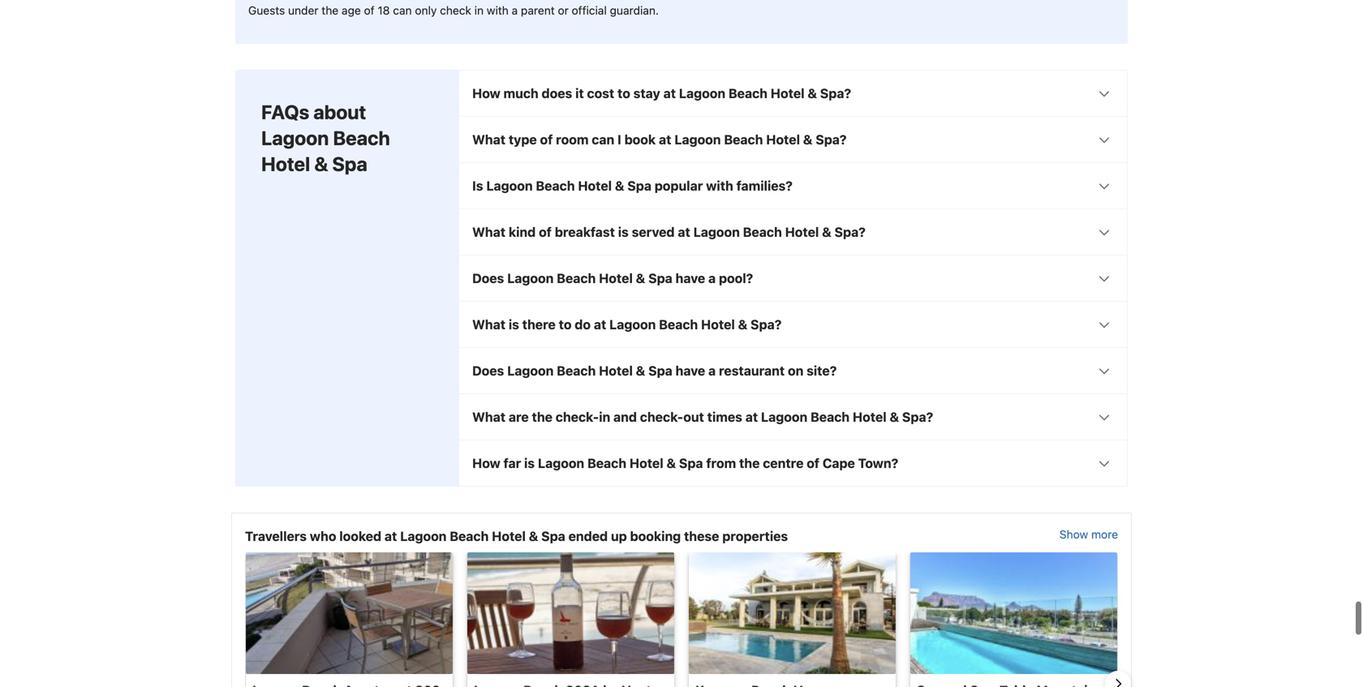 Task type: describe. For each thing, give the bounding box(es) containing it.
spa inside is lagoon beach hotel & spa popular with families? dropdown button
[[628, 178, 652, 194]]

what type of room can i book at lagoon beach hotel & spa? button
[[459, 117, 1127, 162]]

does for does lagoon beach hotel & spa have a restaurant on site?
[[472, 363, 504, 379]]

what are the check-in and check-out times at lagoon beach hotel & spa?
[[472, 410, 933, 425]]

more
[[1091, 528, 1118, 541]]

hotel inside does lagoon beach hotel & spa have a pool? dropdown button
[[599, 271, 633, 286]]

booking
[[630, 529, 681, 544]]

breakfast
[[555, 224, 615, 240]]

hotel inside faqs about lagoon beach hotel & spa
[[261, 153, 310, 175]]

are
[[509, 410, 529, 425]]

from
[[706, 456, 736, 471]]

hotel inside 'what are the check-in and check-out times at lagoon beach hotel & spa?' dropdown button
[[853, 410, 887, 425]]

check
[[440, 4, 471, 17]]

& down what is there to do at lagoon beach hotel & spa?
[[636, 363, 645, 379]]

hotel inside is lagoon beach hotel & spa popular with families? dropdown button
[[578, 178, 612, 194]]

lagoon right 'is'
[[486, 178, 533, 194]]

with inside dropdown button
[[706, 178, 733, 194]]

about
[[313, 101, 366, 123]]

site?
[[807, 363, 837, 379]]

travellers who looked at lagoon beach hotel & spa ended up booking these properties
[[245, 529, 788, 544]]

have for restaurant
[[676, 363, 705, 379]]

what for what are the check-in and check-out times at lagoon beach hotel & spa?
[[472, 410, 506, 425]]

what kind of breakfast is served at lagoon beach hotel & spa?
[[472, 224, 866, 240]]

spa inside faqs about lagoon beach hotel & spa
[[332, 153, 367, 175]]

only
[[415, 4, 437, 17]]

at right times
[[746, 410, 758, 425]]

is lagoon beach hotel & spa popular with families?
[[472, 178, 793, 194]]

at right the stay
[[663, 86, 676, 101]]

at right do
[[594, 317, 606, 332]]

how far is lagoon beach hotel & spa from the centre of cape town?
[[472, 456, 899, 471]]

2 check- from the left
[[640, 410, 683, 425]]

hotel inside how much does it cost to stay at lagoon beach hotel & spa? dropdown button
[[771, 86, 805, 101]]

lagoon inside dropdown button
[[675, 132, 721, 147]]

spa inside does lagoon beach hotel & spa have a pool? dropdown button
[[648, 271, 673, 286]]

how far is lagoon beach hotel & spa from the centre of cape town? button
[[459, 441, 1127, 486]]

lagoon right the stay
[[679, 86, 726, 101]]

town?
[[858, 456, 899, 471]]

what is there to do at lagoon beach hotel & spa? button
[[459, 302, 1127, 347]]

does lagoon beach hotel & spa have a pool? button
[[459, 256, 1127, 301]]

the for are
[[532, 410, 553, 425]]

how much does it cost to stay at lagoon beach hotel & spa? button
[[459, 71, 1127, 116]]

does
[[542, 86, 572, 101]]

& up 'what type of room can i book at lagoon beach hotel & spa?' dropdown button
[[808, 86, 817, 101]]

under
[[288, 4, 319, 17]]

these
[[684, 529, 719, 544]]

on
[[788, 363, 804, 379]]

lagoon inside faqs about lagoon beach hotel & spa
[[261, 127, 329, 149]]

and
[[614, 410, 637, 425]]

the inside 'how far is lagoon beach hotel & spa from the centre of cape town?' dropdown button
[[739, 456, 760, 471]]

& up "town?"
[[890, 410, 899, 425]]

what is there to do at lagoon beach hotel & spa?
[[472, 317, 782, 332]]

beach inside faqs about lagoon beach hotel & spa
[[333, 127, 390, 149]]

show
[[1060, 528, 1088, 541]]

kind
[[509, 224, 536, 240]]

0 vertical spatial with
[[487, 4, 509, 17]]

is lagoon beach hotel & spa popular with families? button
[[459, 163, 1127, 209]]

hotel inside 'how far is lagoon beach hotel & spa from the centre of cape town?' dropdown button
[[630, 456, 664, 471]]

hotel inside what kind of breakfast is served at lagoon beach hotel & spa? dropdown button
[[785, 224, 819, 240]]

& down served
[[636, 271, 645, 286]]

faqs about lagoon beach hotel & spa
[[261, 101, 390, 175]]

0 horizontal spatial can
[[393, 4, 412, 17]]

show more link
[[1060, 527, 1118, 546]]

book
[[625, 132, 656, 147]]

who
[[310, 529, 336, 544]]

properties
[[722, 529, 788, 544]]

travellers
[[245, 529, 307, 544]]

in inside dropdown button
[[599, 410, 610, 425]]

of left 18
[[364, 4, 375, 17]]

spa inside does lagoon beach hotel & spa have a restaurant on site? dropdown button
[[648, 363, 673, 379]]

spa? inside dropdown button
[[835, 224, 866, 240]]

guests under the age of 18 can only check in with a parent or official guardian.
[[248, 4, 659, 17]]

to inside how much does it cost to stay at lagoon beach hotel & spa? dropdown button
[[618, 86, 630, 101]]

& left ended
[[529, 529, 538, 544]]

spa inside 'how far is lagoon beach hotel & spa from the centre of cape town?' dropdown button
[[679, 456, 703, 471]]



Task type: vqa. For each thing, say whether or not it's contained in the screenshot.
Premier
no



Task type: locate. For each thing, give the bounding box(es) containing it.
& down how much does it cost to stay at lagoon beach hotel & spa? dropdown button
[[803, 132, 813, 147]]

check-
[[556, 410, 599, 425], [640, 410, 683, 425]]

a for does lagoon beach hotel & spa have a restaurant on site?
[[708, 363, 716, 379]]

spa left ended
[[541, 529, 565, 544]]

pool?
[[719, 271, 753, 286]]

1 vertical spatial how
[[472, 456, 500, 471]]

lagoon up popular
[[675, 132, 721, 147]]

2 horizontal spatial the
[[739, 456, 760, 471]]

does inside dropdown button
[[472, 363, 504, 379]]

room
[[556, 132, 589, 147]]

of right type at left
[[540, 132, 553, 147]]

out
[[683, 410, 704, 425]]

spa
[[332, 153, 367, 175], [628, 178, 652, 194], [648, 271, 673, 286], [648, 363, 673, 379], [679, 456, 703, 471], [541, 529, 565, 544]]

does lagoon beach hotel & spa have a restaurant on site?
[[472, 363, 837, 379]]

hotel down faqs on the top left of the page
[[261, 153, 310, 175]]

region
[[232, 553, 1131, 687]]

is
[[472, 178, 483, 194]]

can right 18
[[393, 4, 412, 17]]

i
[[618, 132, 621, 147]]

beach inside dropdown button
[[724, 132, 763, 147]]

does lagoon beach hotel & spa have a pool?
[[472, 271, 753, 286]]

check- left and
[[556, 410, 599, 425]]

a
[[512, 4, 518, 17], [708, 271, 716, 286], [708, 363, 716, 379]]

do
[[575, 317, 591, 332]]

a left parent
[[512, 4, 518, 17]]

0 horizontal spatial the
[[322, 4, 339, 17]]

beach
[[729, 86, 768, 101], [333, 127, 390, 149], [724, 132, 763, 147], [536, 178, 575, 194], [743, 224, 782, 240], [557, 271, 596, 286], [659, 317, 698, 332], [557, 363, 596, 379], [811, 410, 850, 425], [588, 456, 627, 471], [450, 529, 489, 544]]

what left are in the left of the page
[[472, 410, 506, 425]]

lagoon right looked
[[400, 529, 447, 544]]

or
[[558, 4, 569, 17]]

0 vertical spatial how
[[472, 86, 500, 101]]

1 does from the top
[[472, 271, 504, 286]]

0 vertical spatial a
[[512, 4, 518, 17]]

is right the "far" on the bottom left of the page
[[524, 456, 535, 471]]

hotel down the "far" on the bottom left of the page
[[492, 529, 526, 544]]

0 horizontal spatial to
[[559, 317, 572, 332]]

up
[[611, 529, 627, 544]]

hotel down how much does it cost to stay at lagoon beach hotel & spa? dropdown button
[[766, 132, 800, 147]]

accordion control element
[[458, 70, 1128, 487]]

cape
[[823, 456, 855, 471]]

18
[[378, 4, 390, 17]]

lagoon right do
[[609, 317, 656, 332]]

of left "cape"
[[807, 456, 820, 471]]

is left served
[[618, 224, 629, 240]]

spa down served
[[648, 271, 673, 286]]

spa down what is there to do at lagoon beach hotel & spa?
[[648, 363, 673, 379]]

have up out
[[676, 363, 705, 379]]

1 check- from the left
[[556, 410, 599, 425]]

how for how much does it cost to stay at lagoon beach hotel & spa?
[[472, 86, 500, 101]]

does lagoon beach hotel & spa have a restaurant on site? button
[[459, 348, 1127, 394]]

how left the "far" on the bottom left of the page
[[472, 456, 500, 471]]

the for under
[[322, 4, 339, 17]]

spa down about
[[332, 153, 367, 175]]

how
[[472, 86, 500, 101], [472, 456, 500, 471]]

what left type at left
[[472, 132, 506, 147]]

0 vertical spatial have
[[676, 271, 705, 286]]

looked
[[339, 529, 381, 544]]

with
[[487, 4, 509, 17], [706, 178, 733, 194]]

how much does it cost to stay at lagoon beach hotel & spa?
[[472, 86, 851, 101]]

2 vertical spatial a
[[708, 363, 716, 379]]

& down i
[[615, 178, 624, 194]]

& down about
[[314, 153, 328, 175]]

1 horizontal spatial can
[[592, 132, 614, 147]]

a for does lagoon beach hotel & spa have a pool?
[[708, 271, 716, 286]]

1 vertical spatial in
[[599, 410, 610, 425]]

lagoon up centre
[[761, 410, 808, 425]]

1 horizontal spatial with
[[706, 178, 733, 194]]

1 vertical spatial have
[[676, 363, 705, 379]]

at right looked
[[385, 529, 397, 544]]

there
[[522, 317, 556, 332]]

1 vertical spatial is
[[509, 317, 519, 332]]

at inside dropdown button
[[678, 224, 690, 240]]

hotel up what is there to do at lagoon beach hotel & spa?
[[599, 271, 633, 286]]

with right popular
[[706, 178, 733, 194]]

age
[[342, 4, 361, 17]]

at right served
[[678, 224, 690, 240]]

lagoon
[[679, 86, 726, 101], [261, 127, 329, 149], [675, 132, 721, 147], [486, 178, 533, 194], [693, 224, 740, 240], [507, 271, 554, 286], [609, 317, 656, 332], [507, 363, 554, 379], [761, 410, 808, 425], [538, 456, 584, 471], [400, 529, 447, 544]]

lagoon up pool? in the right top of the page
[[693, 224, 740, 240]]

the left age
[[322, 4, 339, 17]]

restaurant
[[719, 363, 785, 379]]

what inside 'what are the check-in and check-out times at lagoon beach hotel & spa?' dropdown button
[[472, 410, 506, 425]]

have for pool?
[[676, 271, 705, 286]]

what left the kind
[[472, 224, 506, 240]]

what kind of breakfast is served at lagoon beach hotel & spa? button
[[459, 209, 1127, 255]]

0 vertical spatial the
[[322, 4, 339, 17]]

1 vertical spatial the
[[532, 410, 553, 425]]

spa?
[[820, 86, 851, 101], [816, 132, 847, 147], [835, 224, 866, 240], [751, 317, 782, 332], [902, 410, 933, 425]]

can
[[393, 4, 412, 17], [592, 132, 614, 147]]

1 vertical spatial a
[[708, 271, 716, 286]]

of
[[364, 4, 375, 17], [540, 132, 553, 147], [539, 224, 552, 240], [807, 456, 820, 471]]

spa left the from
[[679, 456, 703, 471]]

hotel up and
[[599, 363, 633, 379]]

a left "restaurant"
[[708, 363, 716, 379]]

in left and
[[599, 410, 610, 425]]

what inside what kind of breakfast is served at lagoon beach hotel & spa? dropdown button
[[472, 224, 506, 240]]

1 vertical spatial does
[[472, 363, 504, 379]]

hotel down is lagoon beach hotel & spa popular with families? dropdown button
[[785, 224, 819, 240]]

how for how far is lagoon beach hotel & spa from the centre of cape town?
[[472, 456, 500, 471]]

2 how from the top
[[472, 456, 500, 471]]

type
[[509, 132, 537, 147]]

times
[[707, 410, 742, 425]]

1 horizontal spatial is
[[524, 456, 535, 471]]

have inside does lagoon beach hotel & spa have a pool? dropdown button
[[676, 271, 705, 286]]

0 vertical spatial does
[[472, 271, 504, 286]]

0 vertical spatial to
[[618, 86, 630, 101]]

ended
[[569, 529, 608, 544]]

cost
[[587, 86, 614, 101]]

& inside dropdown button
[[803, 132, 813, 147]]

0 vertical spatial in
[[474, 4, 484, 17]]

2 vertical spatial the
[[739, 456, 760, 471]]

spa left popular
[[628, 178, 652, 194]]

faqs
[[261, 101, 309, 123]]

4 what from the top
[[472, 410, 506, 425]]

families?
[[737, 178, 793, 194]]

hotel inside 'what type of room can i book at lagoon beach hotel & spa?' dropdown button
[[766, 132, 800, 147]]

2 does from the top
[[472, 363, 504, 379]]

lagoon down the "there"
[[507, 363, 554, 379]]

official
[[572, 4, 607, 17]]

spa? inside dropdown button
[[816, 132, 847, 147]]

what for what is there to do at lagoon beach hotel & spa?
[[472, 317, 506, 332]]

guests
[[248, 4, 285, 17]]

a left pool? in the right top of the page
[[708, 271, 716, 286]]

check- right and
[[640, 410, 683, 425]]

the right are in the left of the page
[[532, 410, 553, 425]]

stay
[[633, 86, 660, 101]]

lagoon right the "far" on the bottom left of the page
[[538, 456, 584, 471]]

& inside faqs about lagoon beach hotel & spa
[[314, 153, 328, 175]]

of inside dropdown button
[[540, 132, 553, 147]]

does for does lagoon beach hotel & spa have a pool?
[[472, 271, 504, 286]]

much
[[504, 86, 539, 101]]

lagoon down faqs on the top left of the page
[[261, 127, 329, 149]]

does
[[472, 271, 504, 286], [472, 363, 504, 379]]

1 vertical spatial with
[[706, 178, 733, 194]]

have left pool? in the right top of the page
[[676, 271, 705, 286]]

hotel inside what is there to do at lagoon beach hotel & spa? dropdown button
[[701, 317, 735, 332]]

1 horizontal spatial check-
[[640, 410, 683, 425]]

what type of room can i book at lagoon beach hotel & spa?
[[472, 132, 847, 147]]

hotel down and
[[630, 456, 664, 471]]

have
[[676, 271, 705, 286], [676, 363, 705, 379]]

hotel down pool? in the right top of the page
[[701, 317, 735, 332]]

hotel up breakfast
[[578, 178, 612, 194]]

0 horizontal spatial in
[[474, 4, 484, 17]]

2 have from the top
[[676, 363, 705, 379]]

the inside 'what are the check-in and check-out times at lagoon beach hotel & spa?' dropdown button
[[532, 410, 553, 425]]

have inside does lagoon beach hotel & spa have a restaurant on site? dropdown button
[[676, 363, 705, 379]]

at inside dropdown button
[[659, 132, 671, 147]]

1 horizontal spatial to
[[618, 86, 630, 101]]

1 horizontal spatial the
[[532, 410, 553, 425]]

centre
[[763, 456, 804, 471]]

1 have from the top
[[676, 271, 705, 286]]

what for what kind of breakfast is served at lagoon beach hotel & spa?
[[472, 224, 506, 240]]

what inside what is there to do at lagoon beach hotel & spa? dropdown button
[[472, 317, 506, 332]]

&
[[808, 86, 817, 101], [803, 132, 813, 147], [314, 153, 328, 175], [615, 178, 624, 194], [822, 224, 832, 240], [636, 271, 645, 286], [738, 317, 748, 332], [636, 363, 645, 379], [890, 410, 899, 425], [667, 456, 676, 471], [529, 529, 538, 544]]

it
[[575, 86, 584, 101]]

2 what from the top
[[472, 224, 506, 240]]

1 vertical spatial can
[[592, 132, 614, 147]]

2 vertical spatial is
[[524, 456, 535, 471]]

guardian.
[[610, 4, 659, 17]]

to left the stay
[[618, 86, 630, 101]]

a inside does lagoon beach hotel & spa have a pool? dropdown button
[[708, 271, 716, 286]]

what are the check-in and check-out times at lagoon beach hotel & spa? button
[[459, 395, 1127, 440]]

with left parent
[[487, 4, 509, 17]]

0 horizontal spatial is
[[509, 317, 519, 332]]

of right the kind
[[539, 224, 552, 240]]

0 vertical spatial can
[[393, 4, 412, 17]]

2 horizontal spatial is
[[618, 224, 629, 240]]

at
[[663, 86, 676, 101], [659, 132, 671, 147], [678, 224, 690, 240], [594, 317, 606, 332], [746, 410, 758, 425], [385, 529, 397, 544]]

in right "check"
[[474, 4, 484, 17]]

of inside dropdown button
[[807, 456, 820, 471]]

hotel
[[771, 86, 805, 101], [766, 132, 800, 147], [261, 153, 310, 175], [578, 178, 612, 194], [785, 224, 819, 240], [599, 271, 633, 286], [701, 317, 735, 332], [599, 363, 633, 379], [853, 410, 887, 425], [630, 456, 664, 471], [492, 529, 526, 544]]

served
[[632, 224, 675, 240]]

parent
[[521, 4, 555, 17]]

of inside dropdown button
[[539, 224, 552, 240]]

can left i
[[592, 132, 614, 147]]

3 what from the top
[[472, 317, 506, 332]]

does inside dropdown button
[[472, 271, 504, 286]]

0 vertical spatial is
[[618, 224, 629, 240]]

the right the from
[[739, 456, 760, 471]]

how inside how much does it cost to stay at lagoon beach hotel & spa? dropdown button
[[472, 86, 500, 101]]

what
[[472, 132, 506, 147], [472, 224, 506, 240], [472, 317, 506, 332], [472, 410, 506, 425]]

show more
[[1060, 528, 1118, 541]]

a inside does lagoon beach hotel & spa have a restaurant on site? dropdown button
[[708, 363, 716, 379]]

1 horizontal spatial in
[[599, 410, 610, 425]]

hotel up 'what type of room can i book at lagoon beach hotel & spa?' dropdown button
[[771, 86, 805, 101]]

what left the "there"
[[472, 317, 506, 332]]

lagoon down the kind
[[507, 271, 554, 286]]

far
[[504, 456, 521, 471]]

hotel inside does lagoon beach hotel & spa have a restaurant on site? dropdown button
[[599, 363, 633, 379]]

hotel up "town?"
[[853, 410, 887, 425]]

can inside dropdown button
[[592, 132, 614, 147]]

to inside what is there to do at lagoon beach hotel & spa? dropdown button
[[559, 317, 572, 332]]

to left do
[[559, 317, 572, 332]]

is left the "there"
[[509, 317, 519, 332]]

popular
[[655, 178, 703, 194]]

how left much at the top
[[472, 86, 500, 101]]

what for what type of room can i book at lagoon beach hotel & spa?
[[472, 132, 506, 147]]

1 what from the top
[[472, 132, 506, 147]]

to
[[618, 86, 630, 101], [559, 317, 572, 332]]

& left the from
[[667, 456, 676, 471]]

0 horizontal spatial check-
[[556, 410, 599, 425]]

in
[[474, 4, 484, 17], [599, 410, 610, 425]]

what inside 'what type of room can i book at lagoon beach hotel & spa?' dropdown button
[[472, 132, 506, 147]]

1 vertical spatial to
[[559, 317, 572, 332]]

0 horizontal spatial with
[[487, 4, 509, 17]]

1 how from the top
[[472, 86, 500, 101]]

& down pool? in the right top of the page
[[738, 317, 748, 332]]

the
[[322, 4, 339, 17], [532, 410, 553, 425], [739, 456, 760, 471]]

is
[[618, 224, 629, 240], [509, 317, 519, 332], [524, 456, 535, 471]]

at right book
[[659, 132, 671, 147]]

& down is lagoon beach hotel & spa popular with families? dropdown button
[[822, 224, 832, 240]]

how inside 'how far is lagoon beach hotel & spa from the centre of cape town?' dropdown button
[[472, 456, 500, 471]]

is inside dropdown button
[[618, 224, 629, 240]]



